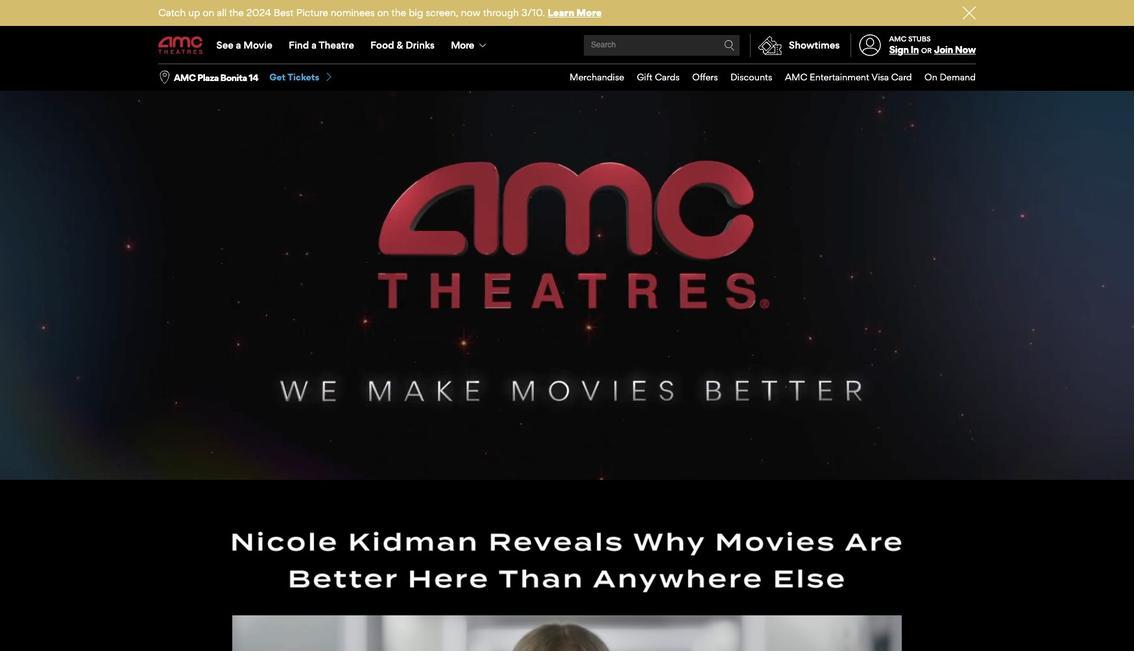 Task type: locate. For each thing, give the bounding box(es) containing it.
all
[[217, 6, 227, 19]]

screen,
[[426, 6, 459, 19]]

0 horizontal spatial more
[[451, 39, 474, 51]]

1 horizontal spatial on
[[377, 6, 389, 19]]

get tickets link
[[269, 71, 334, 84]]

join
[[934, 44, 953, 56]]

0 vertical spatial menu
[[158, 27, 976, 64]]

learn more link
[[548, 6, 602, 19]]

amc left plaza
[[174, 72, 196, 83]]

menu down learn
[[158, 27, 976, 64]]

on left all
[[203, 6, 214, 19]]

get
[[269, 71, 286, 82]]

amc logo image
[[158, 37, 204, 54], [158, 37, 204, 54]]

menu
[[158, 27, 976, 64], [557, 64, 976, 91]]

see a movie
[[216, 39, 272, 51]]

stubs
[[908, 34, 931, 43]]

2 a from the left
[[311, 39, 317, 51]]

the right all
[[229, 6, 244, 19]]

1 a from the left
[[236, 39, 241, 51]]

a for theatre
[[311, 39, 317, 51]]

amc plaza bonita 14 button
[[174, 71, 258, 84]]

up
[[188, 6, 200, 19]]

0 horizontal spatial the
[[229, 6, 244, 19]]

0 horizontal spatial amc
[[174, 72, 196, 83]]

1 horizontal spatial amc
[[785, 71, 808, 82]]

nicole kidman reveals why movies are better here than anywhere else image
[[232, 532, 902, 616]]

amc for visa
[[785, 71, 808, 82]]

2 the from the left
[[392, 6, 406, 19]]

menu down showtimes image
[[557, 64, 976, 91]]

on demand link
[[912, 64, 976, 91]]

amc inside amc stubs sign in or join now
[[889, 34, 907, 43]]

1 horizontal spatial the
[[392, 6, 406, 19]]

a right see
[[236, 39, 241, 51]]

the
[[229, 6, 244, 19], [392, 6, 406, 19]]

2024
[[246, 6, 271, 19]]

more right learn
[[577, 6, 602, 19]]

visa
[[872, 71, 889, 82]]

1 horizontal spatial a
[[311, 39, 317, 51]]

1 horizontal spatial more
[[577, 6, 602, 19]]

on right nominees
[[377, 6, 389, 19]]

1 vertical spatial more
[[451, 39, 474, 51]]

the left big
[[392, 6, 406, 19]]

a
[[236, 39, 241, 51], [311, 39, 317, 51]]

on
[[203, 6, 214, 19], [377, 6, 389, 19]]

amc entertainment visa card
[[785, 71, 912, 82]]

0 horizontal spatial a
[[236, 39, 241, 51]]

0 horizontal spatial on
[[203, 6, 214, 19]]

showtimes
[[789, 39, 840, 51]]

amc
[[889, 34, 907, 43], [785, 71, 808, 82], [174, 72, 196, 83]]

or
[[921, 46, 932, 55]]

amc down showtimes 'link'
[[785, 71, 808, 82]]

in
[[911, 44, 919, 56]]

amc stubs sign in or join now
[[889, 34, 976, 56]]

see a movie link
[[208, 27, 281, 64]]

food & drinks
[[371, 39, 435, 51]]

amc for sign
[[889, 34, 907, 43]]

gift cards
[[637, 71, 680, 82]]

amc inside button
[[174, 72, 196, 83]]

menu containing more
[[158, 27, 976, 64]]

on demand
[[925, 71, 976, 82]]

catch up on all the 2024 best picture nominees on the big screen, now through 3/10. learn more
[[158, 6, 602, 19]]

amc plaza bonita 14
[[174, 72, 258, 83]]

merchandise link
[[557, 64, 624, 91]]

gift
[[637, 71, 653, 82]]

a right find
[[311, 39, 317, 51]]

more inside button
[[451, 39, 474, 51]]

2 horizontal spatial amc
[[889, 34, 907, 43]]

more
[[577, 6, 602, 19], [451, 39, 474, 51]]

menu containing merchandise
[[557, 64, 976, 91]]

1 vertical spatial menu
[[557, 64, 976, 91]]

card
[[892, 71, 912, 82]]

search the AMC website text field
[[589, 41, 724, 50]]

user profile image
[[852, 35, 889, 56]]

showtimes image
[[751, 34, 789, 57]]

big
[[409, 6, 423, 19]]

&
[[397, 39, 403, 51]]

amc up sign
[[889, 34, 907, 43]]

more down now
[[451, 39, 474, 51]]



Task type: vqa. For each thing, say whether or not it's contained in the screenshot.
Drinks
yes



Task type: describe. For each thing, give the bounding box(es) containing it.
amc for bonita
[[174, 72, 196, 83]]

on
[[925, 71, 938, 82]]

entertainment
[[810, 71, 870, 82]]

a for movie
[[236, 39, 241, 51]]

find a theatre link
[[281, 27, 362, 64]]

find
[[289, 39, 309, 51]]

get tickets
[[269, 71, 320, 82]]

14
[[249, 72, 258, 83]]

amc entertainment visa card link
[[773, 64, 912, 91]]

find a theatre
[[289, 39, 354, 51]]

2 on from the left
[[377, 6, 389, 19]]

now
[[955, 44, 976, 56]]

learn
[[548, 6, 575, 19]]

offers link
[[680, 64, 718, 91]]

movie
[[244, 39, 272, 51]]

nominees
[[331, 6, 375, 19]]

catch
[[158, 6, 186, 19]]

now
[[461, 6, 481, 19]]

demand
[[940, 71, 976, 82]]

sign in or join amc stubs element
[[850, 27, 976, 64]]

3/10.
[[522, 6, 545, 19]]

gift cards link
[[624, 64, 680, 91]]

more button
[[443, 27, 497, 64]]

showtimes link
[[750, 34, 840, 57]]

submit search icon image
[[724, 40, 735, 51]]

merchandise
[[570, 71, 624, 82]]

join now button
[[934, 44, 976, 56]]

discounts link
[[718, 64, 773, 91]]

best
[[274, 6, 294, 19]]

cookie consent banner dialog
[[0, 617, 1134, 652]]

1 the from the left
[[229, 6, 244, 19]]

food & drinks link
[[362, 27, 443, 64]]

food
[[371, 39, 394, 51]]

sign
[[889, 44, 909, 56]]

tickets
[[288, 71, 320, 82]]

see
[[216, 39, 234, 51]]

plaza
[[197, 72, 219, 83]]

cards
[[655, 71, 680, 82]]

bonita
[[220, 72, 247, 83]]

0 vertical spatial more
[[577, 6, 602, 19]]

discounts
[[731, 71, 773, 82]]

1 on from the left
[[203, 6, 214, 19]]

through
[[483, 6, 519, 19]]

picture
[[296, 6, 328, 19]]

drinks
[[406, 39, 435, 51]]

theatre
[[319, 39, 354, 51]]

offers
[[692, 71, 718, 82]]

sign in button
[[889, 44, 919, 56]]



